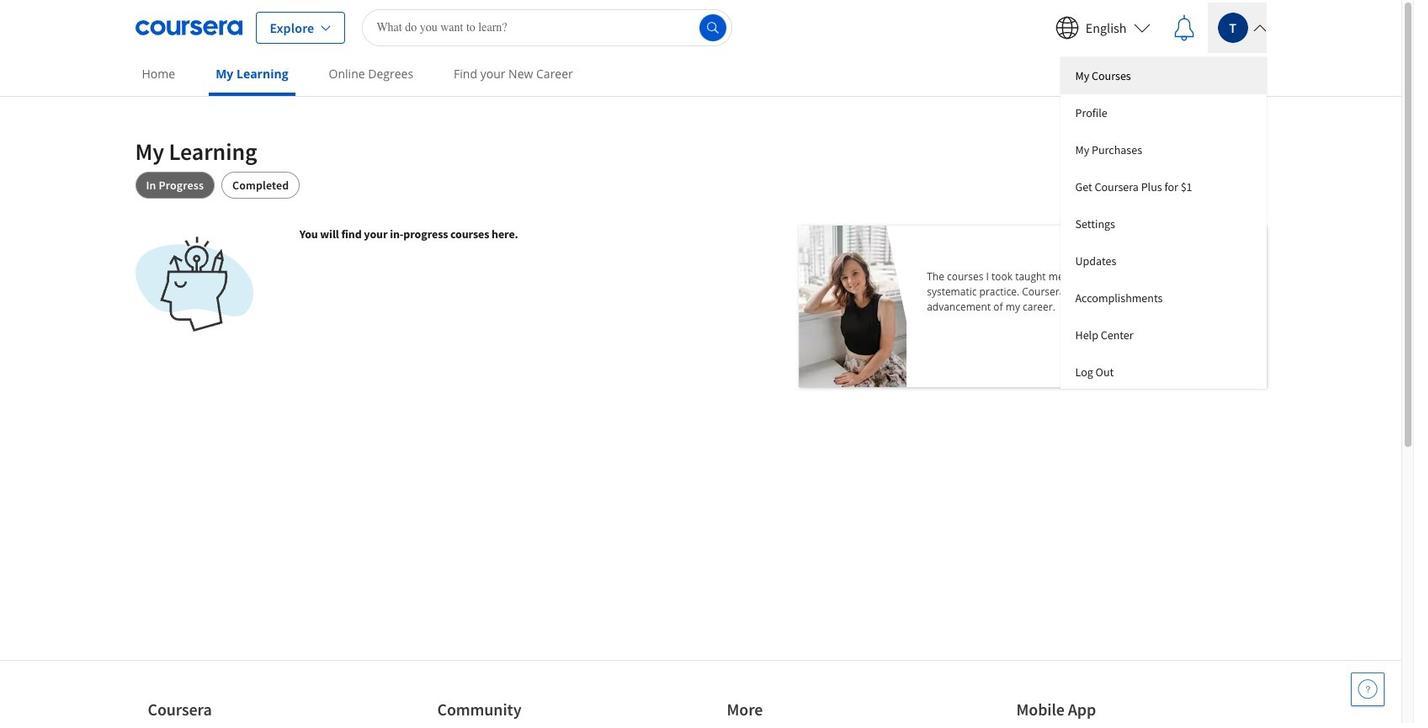 Task type: locate. For each thing, give the bounding box(es) containing it.
menu
[[1060, 57, 1267, 389]]

tab list
[[135, 172, 1267, 199]]

None search field
[[362, 9, 733, 46]]

What do you want to learn? text field
[[362, 9, 733, 46]]

coursera image
[[135, 14, 242, 41]]



Task type: describe. For each thing, give the bounding box(es) containing it.
help center image
[[1358, 679, 1378, 700]]



Task type: vqa. For each thing, say whether or not it's contained in the screenshot.
Coursera image
yes



